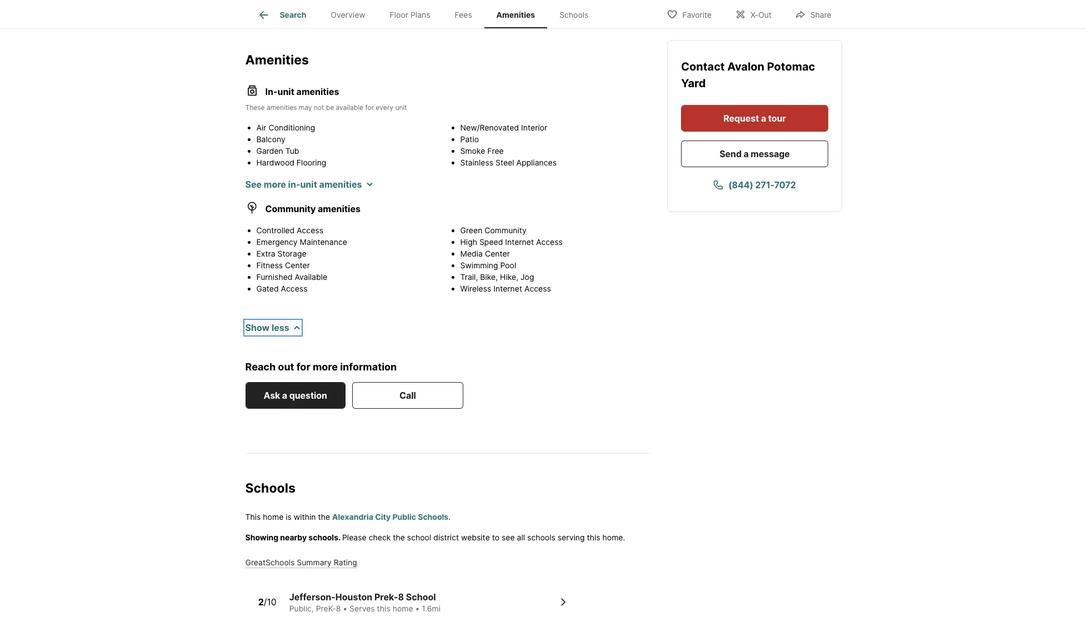 Task type: describe. For each thing, give the bounding box(es) containing it.
share
[[810, 10, 831, 19]]

amenities tab
[[484, 2, 547, 28]]

this inside jefferson-houston prek-8 school public, prek-8 • serves this home • 1.6mi
[[377, 604, 390, 613]]

1 vertical spatial the
[[393, 533, 405, 542]]

air conditioning balcony garden tub hardwood flooring island kitchens
[[256, 122, 326, 179]]

overview
[[331, 10, 365, 20]]

houston
[[335, 591, 372, 603]]

greatschools summary rating link
[[245, 558, 357, 567]]

available
[[295, 272, 327, 281]]

favorite button
[[657, 2, 721, 25]]

call
[[399, 390, 416, 401]]

home inside jefferson-houston prek-8 school public, prek-8 • serves this home • 1.6mi
[[393, 604, 413, 613]]

green community high speed internet access media center swimming pool trail, bike, hike, jog wireless internet access
[[460, 225, 563, 293]]

new/renovated interior patio smoke free stainless steel appliances
[[460, 122, 557, 167]]

1.6mi
[[422, 604, 441, 613]]

yard
[[681, 77, 705, 90]]

call link
[[352, 382, 463, 409]]

within
[[294, 512, 316, 521]]

public
[[392, 512, 416, 521]]

floor
[[390, 10, 408, 20]]

jefferson-houston prek-8 school public, prek-8 • serves this home • 1.6mi
[[289, 591, 441, 613]]

these
[[245, 103, 265, 111]]

1 vertical spatial schools
[[245, 481, 295, 496]]

media
[[460, 249, 483, 258]]

more inside 'dropdown button'
[[264, 179, 286, 190]]

this
[[245, 512, 261, 521]]

available
[[336, 103, 363, 111]]

city
[[375, 512, 391, 521]]

gated
[[256, 284, 279, 293]]

serves
[[349, 604, 375, 613]]

air
[[256, 122, 266, 132]]

jefferson-
[[289, 591, 335, 603]]

be
[[326, 103, 334, 111]]

check
[[369, 533, 391, 542]]

emergency
[[256, 237, 298, 246]]

a for ask
[[282, 390, 287, 401]]

in-unit amenities
[[265, 86, 339, 97]]

island
[[256, 169, 278, 179]]

maintenance
[[300, 237, 347, 246]]

unit inside 'dropdown button'
[[300, 179, 317, 190]]

potomac
[[767, 60, 815, 73]]

question
[[289, 390, 327, 401]]

tour
[[768, 113, 786, 124]]

x-
[[750, 10, 758, 19]]

call button
[[352, 382, 463, 409]]

1 horizontal spatial more
[[313, 361, 338, 372]]

search
[[280, 10, 306, 20]]

(844) 271-7072 button
[[681, 172, 828, 198]]

7072
[[774, 179, 796, 191]]

search link
[[257, 8, 306, 22]]

new/renovated
[[460, 122, 519, 132]]

1 vertical spatial for
[[296, 361, 310, 372]]

controlled access emergency maintenance extra storage fitness center furnished available gated access
[[256, 225, 347, 293]]

out
[[278, 361, 294, 372]]

x-out
[[750, 10, 771, 19]]

request
[[723, 113, 759, 124]]

1 vertical spatial internet
[[493, 284, 522, 293]]

fitness
[[256, 260, 283, 270]]

showing
[[245, 533, 278, 542]]

wireless
[[460, 284, 491, 293]]

bike,
[[480, 272, 498, 281]]

ask a question
[[264, 390, 327, 401]]

tab list containing search
[[245, 0, 610, 28]]

fees tab
[[442, 2, 484, 28]]

storage
[[278, 249, 306, 258]]

schools
[[527, 533, 555, 542]]

see
[[245, 179, 262, 190]]

extra
[[256, 249, 275, 258]]

may
[[299, 103, 312, 111]]

2 • from the left
[[415, 604, 420, 613]]

0 horizontal spatial community
[[265, 203, 316, 214]]

in-
[[265, 86, 277, 97]]

kitchens
[[280, 169, 312, 179]]

garden
[[256, 146, 283, 155]]

0 horizontal spatial unit
[[277, 86, 294, 97]]

request a tour
[[723, 113, 786, 124]]

plans
[[410, 10, 430, 20]]

prek-
[[316, 604, 336, 613]]

amenities inside 'dropdown button'
[[319, 179, 362, 190]]

swimming
[[460, 260, 498, 270]]

avalon
[[727, 60, 764, 73]]

overview tab
[[319, 2, 378, 28]]

greatschools summary rating
[[245, 558, 357, 567]]

steel
[[495, 157, 514, 167]]

schools inside tab
[[559, 10, 589, 20]]

amenities up the maintenance
[[318, 203, 360, 214]]

hike,
[[500, 272, 518, 281]]



Task type: vqa. For each thing, say whether or not it's contained in the screenshot.
Sources,
no



Task type: locate. For each thing, give the bounding box(es) containing it.
0 vertical spatial for
[[365, 103, 374, 111]]

1 vertical spatial amenities
[[245, 52, 309, 68]]

271-
[[755, 179, 774, 191]]

schools
[[559, 10, 589, 20], [245, 481, 295, 496], [418, 512, 448, 521]]

green
[[460, 225, 482, 235]]

this down prek-
[[377, 604, 390, 613]]

1 vertical spatial a
[[743, 148, 748, 159]]

1 vertical spatial center
[[285, 260, 310, 270]]

in-
[[288, 179, 300, 190]]

center inside controlled access emergency maintenance extra storage fitness center furnished available gated access
[[285, 260, 310, 270]]

center down storage
[[285, 260, 310, 270]]

amenities right fees "tab"
[[496, 10, 535, 20]]

internet down hike, at top left
[[493, 284, 522, 293]]

a inside ask a question "button"
[[282, 390, 287, 401]]

1 vertical spatial this
[[377, 604, 390, 613]]

unit up the conditioning
[[277, 86, 294, 97]]

amenities inside tab
[[496, 10, 535, 20]]

1 horizontal spatial this
[[587, 533, 600, 542]]

2 vertical spatial a
[[282, 390, 287, 401]]

0 vertical spatial this
[[587, 533, 600, 542]]

school
[[406, 591, 436, 603]]

• down houston
[[343, 604, 347, 613]]

2
[[258, 596, 264, 607]]

less
[[272, 322, 289, 333]]

0 horizontal spatial more
[[264, 179, 286, 190]]

1 horizontal spatial center
[[485, 249, 510, 258]]

1 horizontal spatial a
[[743, 148, 748, 159]]

show less
[[245, 322, 289, 333]]

the
[[318, 512, 330, 521], [393, 533, 405, 542]]

ask a question button
[[245, 382, 345, 409]]

2 horizontal spatial a
[[761, 113, 766, 124]]

alexandria
[[332, 512, 373, 521]]

0 vertical spatial schools
[[559, 10, 589, 20]]

pool
[[500, 260, 516, 270]]

these amenities may not be available for every unit
[[245, 103, 407, 111]]

2 horizontal spatial unit
[[395, 103, 407, 111]]

a
[[761, 113, 766, 124], [743, 148, 748, 159], [282, 390, 287, 401]]

8 left 'school'
[[398, 591, 404, 603]]

1 horizontal spatial amenities
[[496, 10, 535, 20]]

2 /10
[[258, 596, 277, 607]]

not
[[314, 103, 324, 111]]

favorite
[[682, 10, 712, 19]]

a right the send
[[743, 148, 748, 159]]

center inside green community high speed internet access media center swimming pool trail, bike, hike, jog wireless internet access
[[485, 249, 510, 258]]

a inside request a tour button
[[761, 113, 766, 124]]

1 vertical spatial home
[[393, 604, 413, 613]]

floor plans tab
[[378, 2, 442, 28]]

a for send
[[743, 148, 748, 159]]

0 horizontal spatial the
[[318, 512, 330, 521]]

.
[[448, 512, 451, 521]]

to
[[492, 533, 499, 542]]

center
[[485, 249, 510, 258], [285, 260, 310, 270]]

0 horizontal spatial schools
[[245, 481, 295, 496]]

unit down flooring
[[300, 179, 317, 190]]

community amenities
[[265, 203, 360, 214]]

1 horizontal spatial the
[[393, 533, 405, 542]]

controlled
[[256, 225, 294, 235]]

0 vertical spatial amenities
[[496, 10, 535, 20]]

see more in-unit amenities button
[[245, 177, 373, 191]]

speed
[[479, 237, 503, 246]]

schools tab
[[547, 2, 601, 28]]

1 vertical spatial 8
[[336, 604, 341, 613]]

more left in-
[[264, 179, 286, 190]]

smoke
[[460, 146, 485, 155]]

1 vertical spatial community
[[485, 225, 526, 235]]

free
[[487, 146, 504, 155]]

please
[[342, 533, 366, 542]]

8
[[398, 591, 404, 603], [336, 604, 341, 613]]

0 horizontal spatial center
[[285, 260, 310, 270]]

information
[[340, 361, 397, 372]]

0 vertical spatial more
[[264, 179, 286, 190]]

8 down houston
[[336, 604, 341, 613]]

1 • from the left
[[343, 604, 347, 613]]

(844)
[[728, 179, 753, 191]]

0 horizontal spatial •
[[343, 604, 347, 613]]

1 vertical spatial more
[[313, 361, 338, 372]]

ask
[[264, 390, 280, 401]]

show less button
[[245, 321, 300, 334]]

internet up the pool
[[505, 237, 534, 246]]

amenities down in-
[[267, 103, 297, 111]]

rating
[[334, 558, 357, 567]]

request a tour button
[[681, 105, 828, 132]]

greatschools
[[245, 558, 295, 567]]

more up question at the bottom left of the page
[[313, 361, 338, 372]]

community inside green community high speed internet access media center swimming pool trail, bike, hike, jog wireless internet access
[[485, 225, 526, 235]]

0 horizontal spatial a
[[282, 390, 287, 401]]

amenities down flooring
[[319, 179, 362, 190]]

community up speed at the left top of page
[[485, 225, 526, 235]]

for right out
[[296, 361, 310, 372]]

1 horizontal spatial 8
[[398, 591, 404, 603]]

x-out button
[[725, 2, 781, 25]]

a for request
[[761, 113, 766, 124]]

center for pool
[[485, 249, 510, 258]]

1 horizontal spatial for
[[365, 103, 374, 111]]

stainless
[[460, 157, 493, 167]]

0 vertical spatial internet
[[505, 237, 534, 246]]

unit right every
[[395, 103, 407, 111]]

home left "is"
[[263, 512, 283, 521]]

center down speed at the left top of page
[[485, 249, 510, 258]]

0 vertical spatial community
[[265, 203, 316, 214]]

district
[[433, 533, 459, 542]]

0 vertical spatial center
[[485, 249, 510, 258]]

0 vertical spatial home
[[263, 512, 283, 521]]

0 vertical spatial the
[[318, 512, 330, 521]]

1 horizontal spatial community
[[485, 225, 526, 235]]

a left the tour
[[761, 113, 766, 124]]

every
[[376, 103, 393, 111]]

1 horizontal spatial schools
[[418, 512, 448, 521]]

amenities up in-
[[245, 52, 309, 68]]

1 horizontal spatial home
[[393, 604, 413, 613]]

/10
[[264, 596, 277, 607]]

patio
[[460, 134, 479, 144]]

schools.
[[308, 533, 340, 542]]

public,
[[289, 604, 314, 613]]

a right ask
[[282, 390, 287, 401]]

trail,
[[460, 272, 478, 281]]

2 horizontal spatial schools
[[559, 10, 589, 20]]

appliances
[[516, 157, 557, 167]]

home down prek-
[[393, 604, 413, 613]]

home.
[[602, 533, 625, 542]]

fees
[[455, 10, 472, 20]]

0 vertical spatial 8
[[398, 591, 404, 603]]

showing nearby schools. please check the school district website to see all schools serving this home.
[[245, 533, 625, 542]]

send a message button
[[681, 141, 828, 167]]

for left every
[[365, 103, 374, 111]]

the right within
[[318, 512, 330, 521]]

summary
[[297, 558, 332, 567]]

school
[[407, 533, 431, 542]]

website
[[461, 533, 490, 542]]

• down 'school'
[[415, 604, 420, 613]]

interior
[[521, 122, 547, 132]]

conditioning
[[269, 122, 315, 132]]

high
[[460, 237, 477, 246]]

this
[[587, 533, 600, 542], [377, 604, 390, 613]]

see
[[502, 533, 515, 542]]

1 horizontal spatial unit
[[300, 179, 317, 190]]

serving
[[558, 533, 585, 542]]

community down in-
[[265, 203, 316, 214]]

alexandria city public schools link
[[332, 512, 448, 521]]

2 vertical spatial schools
[[418, 512, 448, 521]]

reach out for more information
[[245, 361, 397, 372]]

1 horizontal spatial •
[[415, 604, 420, 613]]

amenities up not
[[296, 86, 339, 97]]

0 horizontal spatial this
[[377, 604, 390, 613]]

show
[[245, 322, 270, 333]]

internet
[[505, 237, 534, 246], [493, 284, 522, 293]]

0 horizontal spatial for
[[296, 361, 310, 372]]

0 vertical spatial unit
[[277, 86, 294, 97]]

0 horizontal spatial 8
[[336, 604, 341, 613]]

the right the check
[[393, 533, 405, 542]]

(844) 271-7072 link
[[681, 172, 828, 198]]

0 vertical spatial a
[[761, 113, 766, 124]]

0 horizontal spatial amenities
[[245, 52, 309, 68]]

center for available
[[285, 260, 310, 270]]

flooring
[[297, 157, 326, 167]]

nearby
[[280, 533, 307, 542]]

tab list
[[245, 0, 610, 28]]

balcony
[[256, 134, 285, 144]]

community
[[265, 203, 316, 214], [485, 225, 526, 235]]

jog
[[521, 272, 534, 281]]

1 vertical spatial unit
[[395, 103, 407, 111]]

this left home.
[[587, 533, 600, 542]]

(844) 271-7072
[[728, 179, 796, 191]]

2 vertical spatial unit
[[300, 179, 317, 190]]

0 horizontal spatial home
[[263, 512, 283, 521]]

this home is within the alexandria city public schools .
[[245, 512, 451, 521]]

a inside send a message "button"
[[743, 148, 748, 159]]

is
[[286, 512, 292, 521]]



